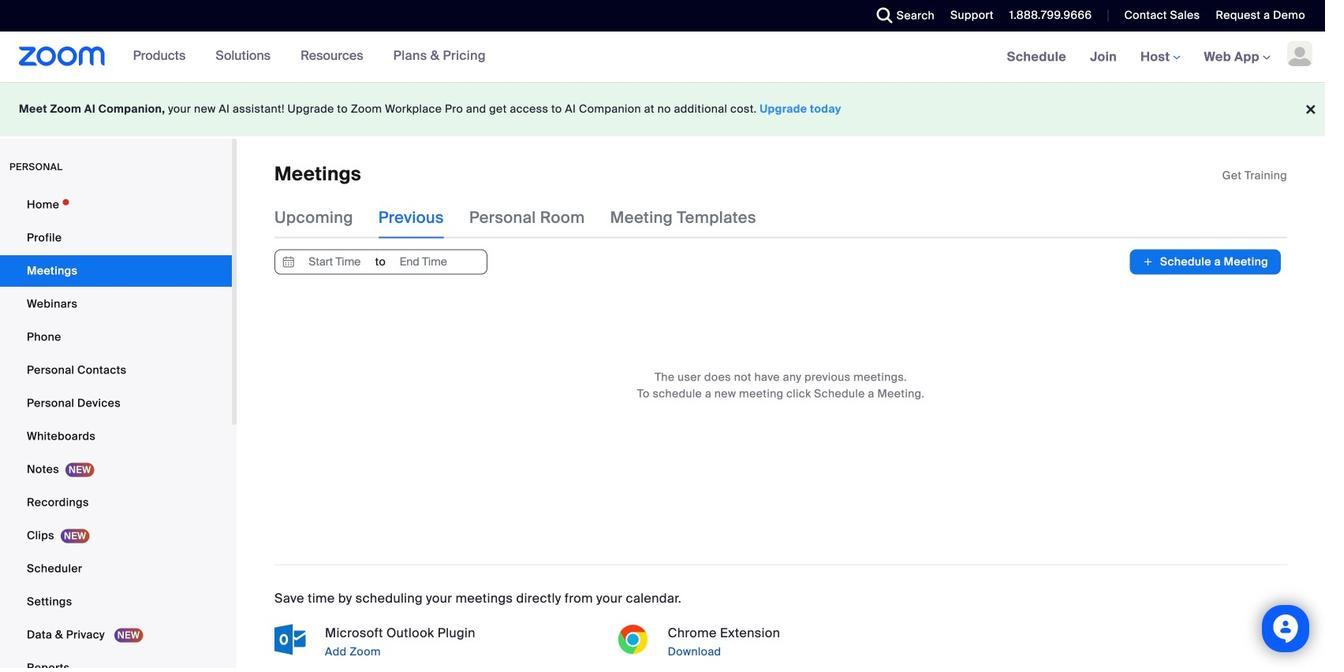 Task type: describe. For each thing, give the bounding box(es) containing it.
product information navigation
[[121, 32, 498, 82]]

meetings navigation
[[995, 32, 1325, 83]]

Date Range Picker Start field
[[298, 250, 371, 274]]

tabs of meeting tab list
[[274, 198, 782, 239]]

personal menu menu
[[0, 189, 232, 669]]



Task type: locate. For each thing, give the bounding box(es) containing it.
zoom logo image
[[19, 47, 105, 66]]

add image
[[1143, 254, 1154, 270]]

application
[[1222, 168, 1287, 184]]

footer
[[0, 82, 1325, 136]]

profile picture image
[[1287, 41, 1313, 66]]

banner
[[0, 32, 1325, 83]]

date image
[[279, 250, 298, 274]]

Date Range Picker End field
[[387, 250, 460, 274]]



Task type: vqa. For each thing, say whether or not it's contained in the screenshot.
Tabs of meeting tab list
yes



